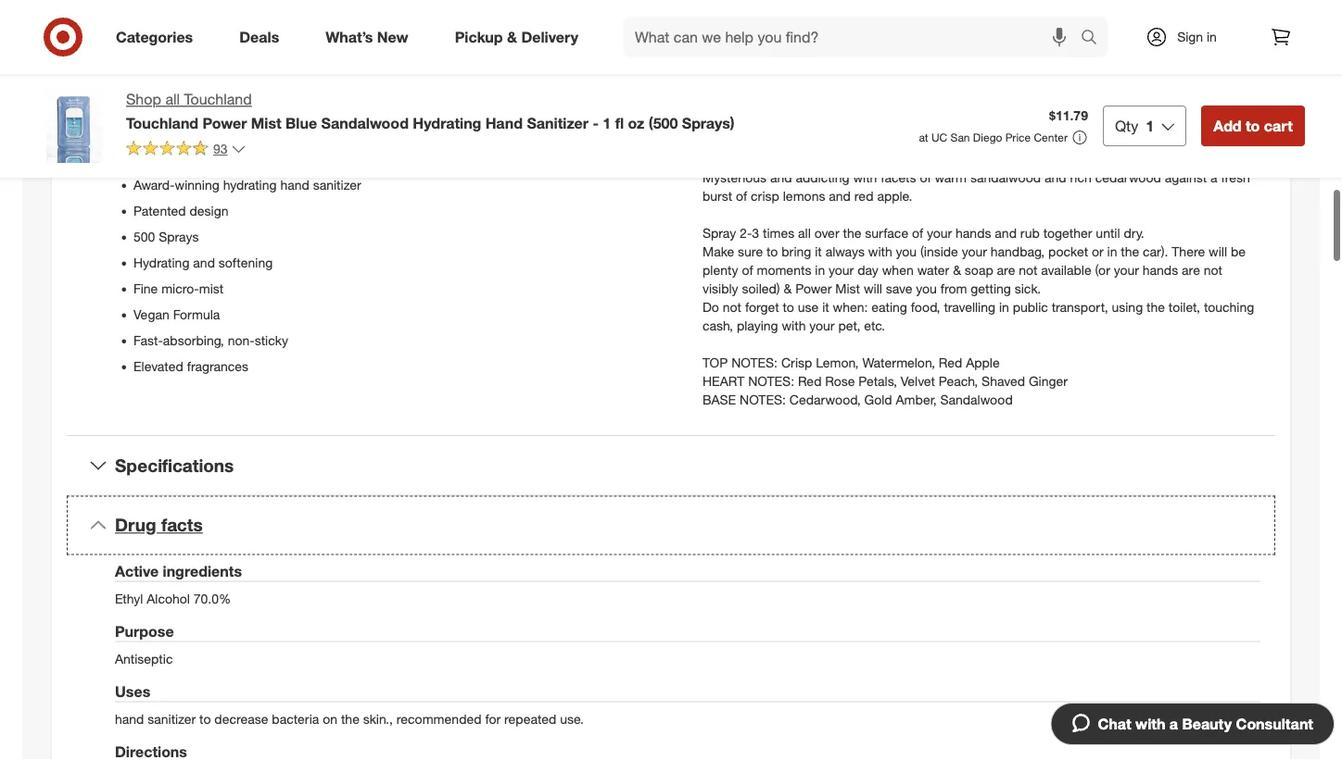 Task type: describe. For each thing, give the bounding box(es) containing it.
drug facts
[[115, 515, 203, 536]]

sandalwood inside 'top notes: crisp lemon, watermelon, red apple heart notes: red rose petals, velvet peach, shaved ginger base notes: cedarwood, gold amber, sandalwood'
[[940, 392, 1013, 408]]

times
[[763, 225, 794, 241]]

available
[[1041, 262, 1091, 278]]

sign in link
[[1130, 17, 1246, 57]]

soap
[[965, 262, 993, 278]]

red
[[854, 188, 874, 204]]

what's new
[[326, 28, 408, 46]]

base
[[703, 392, 736, 408]]

with down the surface
[[868, 244, 892, 260]]

2 horizontal spatial not
[[1204, 262, 1223, 278]]

dry.
[[1124, 225, 1144, 241]]

search
[[1072, 30, 1117, 48]]

facets
[[881, 169, 916, 186]]

specifications button
[[67, 436, 1275, 495]]

1 horizontal spatial will
[[1209, 244, 1227, 260]]

with inside button
[[1136, 716, 1165, 734]]

add to cart button
[[1201, 106, 1305, 146]]

highlights
[[115, 143, 186, 161]]

eating
[[872, 299, 907, 315]]

chat
[[1098, 716, 1131, 734]]

your up the (inside
[[927, 225, 952, 241]]

sign in
[[1177, 29, 1217, 45]]

1 horizontal spatial it
[[822, 299, 829, 315]]

of down sure
[[742, 262, 753, 278]]

uses
[[115, 683, 150, 702]]

san
[[951, 131, 970, 145]]

0 horizontal spatial red
[[798, 373, 822, 390]]

alcohol
[[147, 591, 190, 607]]

rub
[[1020, 225, 1040, 241]]

new
[[377, 28, 408, 46]]

peach,
[[939, 373, 978, 390]]

hand
[[486, 114, 523, 132]]

antiseptic
[[115, 651, 173, 667]]

this
[[661, 20, 698, 46]]

details
[[115, 95, 173, 116]]

-
[[593, 114, 599, 132]]

(or
[[1095, 262, 1110, 278]]

until
[[1096, 225, 1120, 241]]

diego
[[973, 131, 1002, 145]]

day
[[858, 262, 879, 278]]

price
[[1005, 131, 1031, 145]]

in down getting on the right of the page
[[999, 299, 1009, 315]]

crisp
[[751, 188, 779, 204]]

(inside
[[920, 244, 958, 260]]

and left red
[[829, 188, 851, 204]]

0 vertical spatial &
[[507, 28, 517, 46]]

in right sign
[[1207, 29, 1217, 45]]

bring
[[782, 244, 811, 260]]

0 vertical spatial hand
[[280, 177, 309, 193]]

0 vertical spatial hands
[[956, 225, 991, 241]]

of up the (inside
[[912, 225, 923, 241]]

patented design
[[133, 203, 228, 219]]

uc
[[931, 131, 948, 145]]

power inside spray 2-3 times all over the surface of your hands and rub together until dry. make sure to bring it always with you (inside your handbag, pocket or in the car). there will be plenty of moments in your day when water & soap are not available (or your hands are not visibly soiled) & power mist will save you from getting sick. do not forget to use it when: eating food, travelling in public transport, using the toilet, touching cash, playing with your pet, etc.
[[796, 281, 832, 297]]

and up mist
[[193, 255, 215, 271]]

center
[[1034, 131, 1068, 145]]

formula
[[173, 307, 220, 323]]

to down times
[[767, 244, 778, 260]]

1 horizontal spatial 1
[[1146, 117, 1154, 135]]

using
[[1112, 299, 1143, 315]]

1 vertical spatial notes:
[[748, 373, 794, 390]]

pickup & delivery link
[[439, 17, 602, 57]]

rose
[[825, 373, 855, 390]]

or
[[1092, 244, 1104, 260]]

shop all touchland touchland power mist blue sandalwood hydrating hand sanitizer - 1 fl oz (500 sprays)
[[126, 90, 735, 132]]

0 horizontal spatial sanitizer
[[148, 711, 196, 728]]

to inside button
[[1246, 117, 1260, 135]]

vegan formula
[[133, 307, 220, 323]]

1 vertical spatial &
[[953, 262, 961, 278]]

mysterious
[[703, 169, 767, 186]]

with inside mysterious and addicting with facets of warm sandalwood and rich cedarwood against a fresh burst of crisp lemons and red apple.
[[853, 169, 877, 186]]

absorbing,
[[163, 333, 224, 349]]

0 horizontal spatial it
[[815, 244, 822, 260]]

a inside chat with a beauty consultant button
[[1170, 716, 1178, 734]]

in right moments
[[815, 262, 825, 278]]

1 vertical spatial you
[[916, 281, 937, 297]]

fine micro-mist
[[133, 281, 224, 297]]

drug
[[115, 515, 156, 536]]

on
[[323, 711, 337, 728]]

against
[[1165, 169, 1207, 186]]

pickup
[[455, 28, 503, 46]]

micro-
[[161, 281, 199, 297]]

velvet
[[901, 373, 935, 390]]

patented
[[133, 203, 186, 219]]

the right on
[[341, 711, 359, 728]]

at uc san diego price center
[[919, 131, 1068, 145]]

surface
[[865, 225, 908, 241]]

what's
[[326, 28, 373, 46]]

your down the use
[[809, 318, 835, 334]]

the up always
[[843, 225, 861, 241]]

sticky
[[255, 333, 288, 349]]

fragrances
[[187, 359, 248, 375]]

categories link
[[100, 17, 216, 57]]

food,
[[911, 299, 940, 315]]

sick.
[[1015, 281, 1041, 297]]

together
[[1043, 225, 1092, 241]]

getting
[[971, 281, 1011, 297]]

deals
[[239, 28, 279, 46]]

about this item
[[594, 20, 748, 46]]

(500
[[649, 114, 678, 132]]

what's new link
[[310, 17, 432, 57]]

facts
[[161, 515, 203, 536]]

when:
[[833, 299, 868, 315]]

of down mysterious
[[736, 188, 747, 204]]

sure
[[738, 244, 763, 260]]

of left "warm"
[[920, 169, 931, 186]]

crisp
[[781, 355, 812, 371]]

0 horizontal spatial will
[[864, 281, 882, 297]]

fast-absorbing, non-sticky
[[133, 333, 288, 349]]

$11.79
[[1049, 108, 1088, 124]]



Task type: locate. For each thing, give the bounding box(es) containing it.
1 vertical spatial will
[[864, 281, 882, 297]]

mist
[[251, 114, 281, 132], [835, 281, 860, 297]]

mist inside shop all touchland touchland power mist blue sandalwood hydrating hand sanitizer - 1 fl oz (500 sprays)
[[251, 114, 281, 132]]

hand right hydrating
[[280, 177, 309, 193]]

all up bring
[[798, 225, 811, 241]]

1 vertical spatial sandalwood
[[940, 392, 1013, 408]]

a left fresh
[[1211, 169, 1218, 186]]

hydrating inside shop all touchland touchland power mist blue sandalwood hydrating hand sanitizer - 1 fl oz (500 sprays)
[[413, 114, 481, 132]]

1 horizontal spatial not
[[1019, 262, 1038, 278]]

touchland down shop
[[126, 114, 198, 132]]

0 vertical spatial you
[[896, 244, 917, 260]]

hand down the uses
[[115, 711, 144, 728]]

mist
[[199, 281, 224, 297]]

sandalwood right blue
[[321, 114, 409, 132]]

image of touchland power mist blue sandalwood hydrating hand sanitizer - 1 fl oz (500 sprays) image
[[37, 89, 111, 163]]

0 vertical spatial red
[[939, 355, 962, 371]]

be
[[1231, 244, 1246, 260]]

a left beauty
[[1170, 716, 1178, 734]]

design
[[190, 203, 228, 219]]

with down the use
[[782, 318, 806, 334]]

1 horizontal spatial hydrating
[[413, 114, 481, 132]]

the right using
[[1147, 299, 1165, 315]]

beauty
[[1182, 716, 1232, 734]]

add to cart
[[1213, 117, 1293, 135]]

1 horizontal spatial power
[[796, 281, 832, 297]]

0 vertical spatial hydrating
[[413, 114, 481, 132]]

and inside spray 2-3 times all over the surface of your hands and rub together until dry. make sure to bring it always with you (inside your handbag, pocket or in the car). there will be plenty of moments in your day when water & soap are not available (or your hands are not visibly soiled) & power mist will save you from getting sick. do not forget to use it when: eating food, travelling in public transport, using the toilet, touching cash, playing with your pet, etc.
[[995, 225, 1017, 241]]

petals,
[[859, 373, 897, 390]]

pet,
[[838, 318, 861, 334]]

mist inside spray 2-3 times all over the surface of your hands and rub together until dry. make sure to bring it always with you (inside your handbag, pocket or in the car). there will be plenty of moments in your day when water & soap are not available (or your hands are not visibly soiled) & power mist will save you from getting sick. do not forget to use it when: eating food, travelling in public transport, using the toilet, touching cash, playing with your pet, etc.
[[835, 281, 860, 297]]

1 horizontal spatial sandalwood
[[940, 392, 1013, 408]]

from
[[941, 281, 967, 297]]

and left rich
[[1045, 169, 1066, 186]]

vegan
[[133, 307, 169, 323]]

1 horizontal spatial hand
[[280, 177, 309, 193]]

non-
[[228, 333, 255, 349]]

0 vertical spatial notes:
[[731, 355, 778, 371]]

red down crisp
[[798, 373, 822, 390]]

your up soap
[[962, 244, 987, 260]]

shaved
[[982, 373, 1025, 390]]

pocket
[[1048, 244, 1088, 260]]

addicting
[[796, 169, 850, 186]]

chat with a beauty consultant button
[[1051, 704, 1335, 746]]

0 horizontal spatial &
[[507, 28, 517, 46]]

1 horizontal spatial mist
[[835, 281, 860, 297]]

500 sprays
[[133, 229, 199, 245]]

1 vertical spatial power
[[796, 281, 832, 297]]

hydrating left hand
[[413, 114, 481, 132]]

1 horizontal spatial a
[[1211, 169, 1218, 186]]

1 horizontal spatial are
[[1182, 262, 1200, 278]]

are down handbag,
[[997, 262, 1015, 278]]

decrease
[[214, 711, 268, 728]]

categories
[[116, 28, 193, 46]]

notes: up heart
[[731, 355, 778, 371]]

0 horizontal spatial mist
[[251, 114, 281, 132]]

0 vertical spatial all
[[165, 90, 180, 108]]

active
[[115, 563, 159, 581]]

watermelon,
[[862, 355, 935, 371]]

0 vertical spatial will
[[1209, 244, 1227, 260]]

1 vertical spatial mist
[[835, 281, 860, 297]]

your
[[927, 225, 952, 241], [962, 244, 987, 260], [829, 262, 854, 278], [1114, 262, 1139, 278], [809, 318, 835, 334]]

moments
[[757, 262, 811, 278]]

2 vertical spatial notes:
[[740, 392, 786, 408]]

1 vertical spatial a
[[1170, 716, 1178, 734]]

sanitizer down blue
[[313, 177, 361, 193]]

and
[[770, 169, 792, 186], [1045, 169, 1066, 186], [829, 188, 851, 204], [995, 225, 1017, 241], [193, 255, 215, 271]]

0 horizontal spatial not
[[723, 299, 742, 315]]

add
[[1213, 117, 1242, 135]]

plenty
[[703, 262, 738, 278]]

purpose
[[115, 623, 174, 641]]

1 vertical spatial it
[[822, 299, 829, 315]]

top
[[703, 355, 728, 371]]

mist left blue
[[251, 114, 281, 132]]

red
[[939, 355, 962, 371], [798, 373, 822, 390]]

blue
[[286, 114, 317, 132]]

the down dry.
[[1121, 244, 1139, 260]]

0 horizontal spatial all
[[165, 90, 180, 108]]

2 horizontal spatial &
[[953, 262, 961, 278]]

all right shop
[[165, 90, 180, 108]]

1 vertical spatial hydrating
[[133, 255, 189, 271]]

search button
[[1072, 17, 1117, 61]]

details button
[[67, 76, 1275, 135]]

1 horizontal spatial all
[[798, 225, 811, 241]]

notes: down heart
[[740, 392, 786, 408]]

you up when
[[896, 244, 917, 260]]

sprays)
[[682, 114, 735, 132]]

car).
[[1143, 244, 1168, 260]]

2 are from the left
[[1182, 262, 1200, 278]]

power inside shop all touchland touchland power mist blue sandalwood hydrating hand sanitizer - 1 fl oz (500 sprays)
[[203, 114, 247, 132]]

& right pickup
[[507, 28, 517, 46]]

bacteria
[[272, 711, 319, 728]]

over
[[814, 225, 839, 241]]

touchland
[[184, 90, 252, 108], [126, 114, 198, 132]]

award-
[[133, 177, 175, 193]]

and up handbag,
[[995, 225, 1017, 241]]

in right or
[[1107, 244, 1117, 260]]

sanitizer
[[527, 114, 589, 132]]

elevated fragrances
[[133, 359, 248, 375]]

all inside spray 2-3 times all over the surface of your hands and rub together until dry. make sure to bring it always with you (inside your handbag, pocket or in the car). there will be plenty of moments in your day when water & soap are not available (or your hands are not visibly soiled) & power mist will save you from getting sick. do not forget to use it when: eating food, travelling in public transport, using the toilet, touching cash, playing with your pet, etc.
[[798, 225, 811, 241]]

touching
[[1204, 299, 1254, 315]]

& up from
[[953, 262, 961, 278]]

1 right qty
[[1146, 117, 1154, 135]]

hands up soap
[[956, 225, 991, 241]]

to left the use
[[783, 299, 794, 315]]

1 horizontal spatial red
[[939, 355, 962, 371]]

it down the over
[[815, 244, 822, 260]]

will down day
[[864, 281, 882, 297]]

with
[[853, 169, 877, 186], [868, 244, 892, 260], [782, 318, 806, 334], [1136, 716, 1165, 734]]

apple
[[966, 355, 1000, 371]]

0 horizontal spatial hand
[[115, 711, 144, 728]]

1 vertical spatial hands
[[1143, 262, 1178, 278]]

your down always
[[829, 262, 854, 278]]

forget
[[745, 299, 779, 315]]

ethyl alcohol 70.0%
[[115, 591, 231, 607]]

sign
[[1177, 29, 1203, 45]]

sandalwood inside shop all touchland touchland power mist blue sandalwood hydrating hand sanitizer - 1 fl oz (500 sprays)
[[321, 114, 409, 132]]

will
[[1209, 244, 1227, 260], [864, 281, 882, 297]]

1 vertical spatial sanitizer
[[148, 711, 196, 728]]

1 horizontal spatial hands
[[1143, 262, 1178, 278]]

500
[[133, 229, 155, 245]]

fresh
[[1221, 169, 1250, 186]]

red up peach,
[[939, 355, 962, 371]]

specifications
[[115, 455, 234, 476]]

there
[[1172, 244, 1205, 260]]

sandalwood down peach,
[[940, 392, 1013, 408]]

0 horizontal spatial 1
[[603, 114, 611, 132]]

1 inside shop all touchland touchland power mist blue sandalwood hydrating hand sanitizer - 1 fl oz (500 sprays)
[[603, 114, 611, 132]]

warm
[[935, 169, 967, 186]]

spray
[[703, 225, 736, 241]]

are down there
[[1182, 262, 1200, 278]]

mist up when:
[[835, 281, 860, 297]]

water
[[917, 262, 949, 278]]

with right chat
[[1136, 716, 1165, 734]]

travelling
[[944, 299, 995, 315]]

you up food,
[[916, 281, 937, 297]]

not right do
[[723, 299, 742, 315]]

0 horizontal spatial power
[[203, 114, 247, 132]]

cash,
[[703, 318, 733, 334]]

0 vertical spatial a
[[1211, 169, 1218, 186]]

0 vertical spatial sanitizer
[[313, 177, 361, 193]]

0 horizontal spatial hands
[[956, 225, 991, 241]]

hydrating down the "500 sprays"
[[133, 255, 189, 271]]

burst
[[703, 188, 732, 204]]

drug facts button
[[67, 496, 1275, 556]]

etc.
[[864, 318, 885, 334]]

0 horizontal spatial sandalwood
[[321, 114, 409, 132]]

and up crisp
[[770, 169, 792, 186]]

amber,
[[896, 392, 937, 408]]

not up the sick.
[[1019, 262, 1038, 278]]

a inside mysterious and addicting with facets of warm sandalwood and rich cedarwood against a fresh burst of crisp lemons and red apple.
[[1211, 169, 1218, 186]]

toilet,
[[1169, 299, 1200, 315]]

touchland up 93
[[184, 90, 252, 108]]

0 vertical spatial power
[[203, 114, 247, 132]]

1 vertical spatial hand
[[115, 711, 144, 728]]

What can we help you find? suggestions appear below search field
[[624, 17, 1085, 57]]

it right the use
[[822, 299, 829, 315]]

transport,
[[1052, 299, 1108, 315]]

& down moments
[[784, 281, 792, 297]]

sanitizer
[[313, 177, 361, 193], [148, 711, 196, 728]]

power up 93
[[203, 114, 247, 132]]

sanitizer down the uses
[[148, 711, 196, 728]]

0 vertical spatial touchland
[[184, 90, 252, 108]]

notes: down crisp
[[748, 373, 794, 390]]

0 horizontal spatial are
[[997, 262, 1015, 278]]

not down there
[[1204, 262, 1223, 278]]

hydrating and softening
[[133, 255, 273, 271]]

item
[[704, 20, 748, 46]]

to right add
[[1246, 117, 1260, 135]]

1 are from the left
[[997, 262, 1015, 278]]

hands down 'car).'
[[1143, 262, 1178, 278]]

sandalwood
[[970, 169, 1041, 186]]

1 horizontal spatial &
[[784, 281, 792, 297]]

1 right the -
[[603, 114, 611, 132]]

0 vertical spatial it
[[815, 244, 822, 260]]

1 vertical spatial red
[[798, 373, 822, 390]]

fine
[[133, 281, 158, 297]]

sandalwood
[[321, 114, 409, 132], [940, 392, 1013, 408]]

1 vertical spatial touchland
[[126, 114, 198, 132]]

fl
[[615, 114, 624, 132]]

0 horizontal spatial a
[[1170, 716, 1178, 734]]

with up red
[[853, 169, 877, 186]]

0 vertical spatial sandalwood
[[321, 114, 409, 132]]

all
[[165, 90, 180, 108], [798, 225, 811, 241]]

1 vertical spatial all
[[798, 225, 811, 241]]

0 horizontal spatial hydrating
[[133, 255, 189, 271]]

cedarwood,
[[790, 392, 861, 408]]

pickup & delivery
[[455, 28, 578, 46]]

0 vertical spatial mist
[[251, 114, 281, 132]]

skin.,
[[363, 711, 393, 728]]

chat with a beauty consultant
[[1098, 716, 1313, 734]]

your right (or
[[1114, 262, 1139, 278]]

recommended
[[396, 711, 482, 728]]

top notes: crisp lemon, watermelon, red apple heart notes: red rose petals, velvet peach, shaved ginger base notes: cedarwood, gold amber, sandalwood
[[703, 355, 1068, 408]]

2 vertical spatial &
[[784, 281, 792, 297]]

power
[[203, 114, 247, 132], [796, 281, 832, 297]]

gold
[[864, 392, 892, 408]]

ginger
[[1029, 373, 1068, 390]]

spray 2-3 times all over the surface of your hands and rub together until dry. make sure to bring it always with you (inside your handbag, pocket or in the car). there will be plenty of moments in your day when water & soap are not available (or your hands are not visibly soiled) & power mist will save you from getting sick. do not forget to use it when: eating food, travelling in public transport, using the toilet, touching cash, playing with your pet, etc.
[[703, 225, 1254, 334]]

will left be on the top of the page
[[1209, 244, 1227, 260]]

all inside shop all touchland touchland power mist blue sandalwood hydrating hand sanitizer - 1 fl oz (500 sprays)
[[165, 90, 180, 108]]

1 horizontal spatial sanitizer
[[313, 177, 361, 193]]

to left decrease
[[199, 711, 211, 728]]

lemon,
[[816, 355, 859, 371]]

power up the use
[[796, 281, 832, 297]]



Task type: vqa. For each thing, say whether or not it's contained in the screenshot.
¬ in the White Corn Tortilla Bowls - 10oz - Good & Gather™ Only at ¬
no



